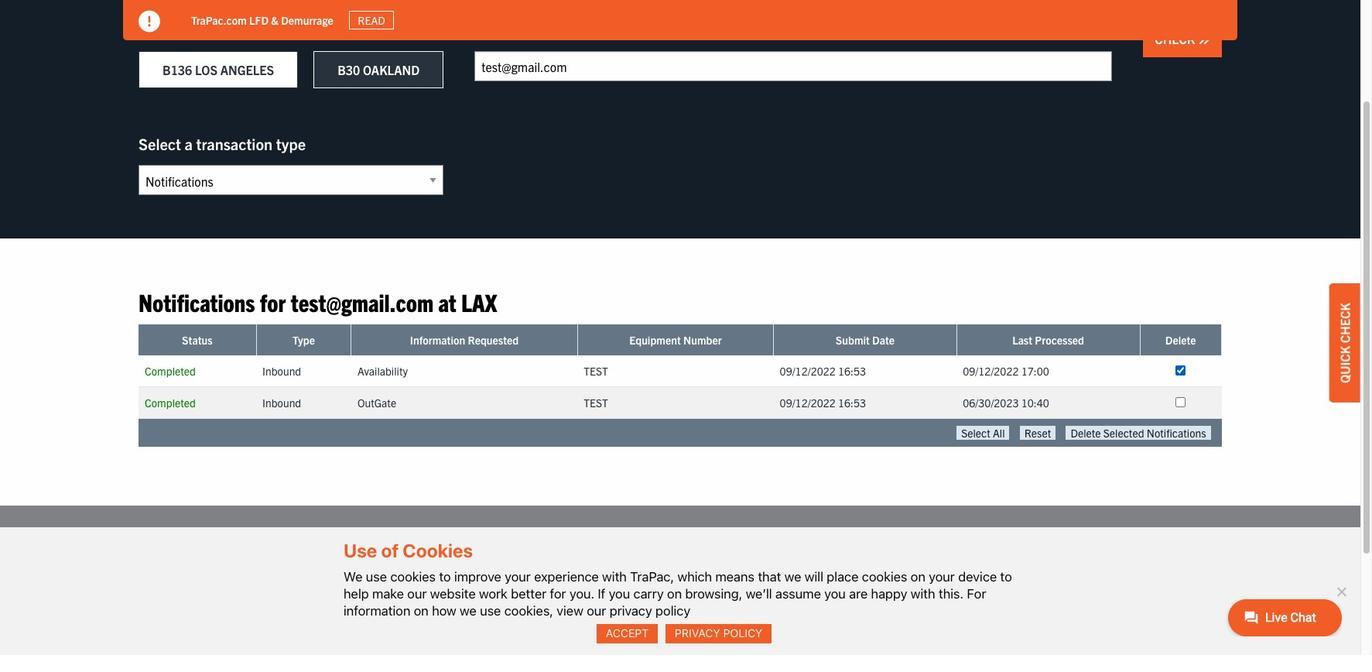 Task type: locate. For each thing, give the bounding box(es) containing it.
oakland
[[363, 62, 420, 77], [356, 619, 412, 635]]

for
[[260, 286, 286, 317], [550, 586, 566, 601]]

0 vertical spatial our
[[408, 586, 427, 601]]

footer containing 2800 7th street
[[0, 506, 1361, 655]]

transaction
[[196, 134, 273, 153]]

help
[[344, 586, 369, 601]]

select
[[139, 20, 181, 39], [139, 134, 181, 153]]

2 a from the top
[[185, 134, 193, 153]]

0 horizontal spatial to
[[439, 569, 451, 584]]

1 16:53 from the top
[[839, 364, 866, 378]]

email address
[[475, 20, 571, 39]]

los
[[195, 62, 218, 77]]

0 vertical spatial 16:53
[[839, 364, 866, 378]]

2 horizontal spatial on
[[911, 569, 926, 584]]

assume
[[776, 586, 821, 601]]

09/12/2022 for 06/30/2023 10:40
[[780, 396, 836, 410]]

on up policy
[[667, 586, 682, 601]]

notifications for test@gmail.com at lax
[[139, 286, 497, 317]]

1 horizontal spatial your
[[929, 569, 955, 584]]

0 horizontal spatial with
[[602, 569, 627, 584]]

test for availability
[[584, 364, 608, 378]]

you
[[609, 586, 630, 601], [825, 586, 846, 601]]

0 horizontal spatial cookies
[[391, 569, 436, 584]]

2 test from the top
[[584, 396, 608, 410]]

this.
[[939, 586, 964, 601]]

use
[[366, 569, 387, 584], [480, 603, 501, 619]]

09/12/2022 for 09/12/2022 17:00
[[780, 364, 836, 378]]

1 cookies from the left
[[391, 569, 436, 584]]

0 vertical spatial completed
[[145, 364, 196, 378]]

None checkbox
[[1176, 366, 1186, 376], [1176, 398, 1186, 408], [1176, 366, 1186, 376], [1176, 398, 1186, 408]]

notifications
[[139, 286, 255, 317]]

1 vertical spatial check
[[1338, 303, 1353, 343]]

2 inbound from the top
[[263, 396, 301, 410]]

a left terminal
[[185, 20, 193, 39]]

0 vertical spatial for
[[260, 286, 286, 317]]

1 vertical spatial oakland
[[356, 619, 412, 635]]

footer
[[0, 506, 1361, 655]]

with left this. at the bottom right of page
[[911, 586, 936, 601]]

16:53
[[839, 364, 866, 378], [839, 396, 866, 410]]

with up if
[[602, 569, 627, 584]]

1 you from the left
[[609, 586, 630, 601]]

last processed
[[1013, 333, 1085, 347]]

work
[[479, 586, 508, 601]]

cookies
[[403, 540, 473, 562]]

test
[[584, 364, 608, 378], [584, 396, 608, 410]]

None button
[[957, 426, 1010, 440], [1020, 426, 1056, 440], [1067, 426, 1211, 440], [957, 426, 1010, 440], [1020, 426, 1056, 440], [1067, 426, 1211, 440]]

policy
[[724, 627, 763, 640]]

a left transaction
[[185, 134, 193, 153]]

use of cookies we use cookies to improve your experience with trapac, which means that we will place cookies on your device to help make our website work better for you. if you carry on browsing, we'll assume you are happy with this. for information on how we use cookies, view our privacy policy
[[344, 540, 1013, 619]]

0 horizontal spatial use
[[366, 569, 387, 584]]

inbound
[[263, 364, 301, 378], [263, 396, 301, 410]]

b136 los angeles
[[163, 62, 274, 77]]

completed for availability
[[145, 364, 196, 378]]

0 horizontal spatial our
[[408, 586, 427, 601]]

1 vertical spatial for
[[550, 586, 566, 601]]

0 horizontal spatial your
[[505, 569, 531, 584]]

use down work
[[480, 603, 501, 619]]

b30 oakland
[[338, 62, 420, 77]]

0 vertical spatial a
[[185, 20, 193, 39]]

1 test from the top
[[584, 364, 608, 378]]

oakland right b30
[[363, 62, 420, 77]]

address
[[516, 20, 571, 39]]

experience
[[534, 569, 599, 584]]

on left how
[[414, 603, 429, 619]]

carry
[[634, 586, 664, 601]]

processed
[[1035, 333, 1085, 347]]

make
[[372, 586, 404, 601]]

16:53 for 06/30/2023 10:40
[[839, 396, 866, 410]]

0 vertical spatial check
[[1156, 31, 1199, 46]]

09/12/2022 16:53
[[780, 364, 866, 378], [780, 396, 866, 410]]

0 vertical spatial inbound
[[263, 364, 301, 378]]

0 horizontal spatial for
[[260, 286, 286, 317]]

on
[[911, 569, 926, 584], [667, 586, 682, 601], [414, 603, 429, 619]]

1 vertical spatial inbound
[[263, 396, 301, 410]]

1 a from the top
[[185, 20, 193, 39]]

we
[[785, 569, 802, 584], [460, 603, 477, 619]]

on left device
[[911, 569, 926, 584]]

your up this. at the bottom right of page
[[929, 569, 955, 584]]

1 vertical spatial we
[[460, 603, 477, 619]]

09/12/2022 16:53 for 09/12/2022 17:00
[[780, 364, 866, 378]]

1 horizontal spatial with
[[911, 586, 936, 601]]

for down 7th
[[550, 586, 566, 601]]

0 vertical spatial test
[[584, 364, 608, 378]]

improve
[[454, 569, 502, 584]]

device
[[959, 569, 997, 584]]

information
[[410, 333, 465, 347]]

1 select from the top
[[139, 20, 181, 39]]

you down 'place'
[[825, 586, 846, 601]]

1 vertical spatial use
[[480, 603, 501, 619]]

your
[[505, 569, 531, 584], [929, 569, 955, 584]]

cookies
[[391, 569, 436, 584], [862, 569, 908, 584]]

1 vertical spatial completed
[[145, 396, 196, 410]]

&
[[271, 13, 279, 27]]

1 vertical spatial 09/12/2022 16:53
[[780, 396, 866, 410]]

2 16:53 from the top
[[839, 396, 866, 410]]

customer
[[719, 599, 770, 615]]

select a transaction type
[[139, 134, 306, 153]]

no image
[[1334, 584, 1350, 599]]

1 vertical spatial on
[[667, 586, 682, 601]]

1 vertical spatial 16:53
[[839, 396, 866, 410]]

2 you from the left
[[825, 586, 846, 601]]

our
[[408, 586, 427, 601], [587, 603, 607, 619]]

for right notifications
[[260, 286, 286, 317]]

solid image
[[1199, 33, 1211, 46]]

of
[[381, 540, 399, 562]]

1 horizontal spatial on
[[667, 586, 682, 601]]

to right device
[[1001, 569, 1013, 584]]

09/12/2022
[[780, 364, 836, 378], [963, 364, 1019, 378], [780, 396, 836, 410]]

1 horizontal spatial use
[[480, 603, 501, 619]]

will
[[805, 569, 824, 584]]

oakland down information
[[356, 619, 412, 635]]

30
[[546, 589, 560, 605]]

completed for outgate
[[145, 396, 196, 410]]

1 horizontal spatial you
[[825, 586, 846, 601]]

06/30/2023
[[963, 396, 1019, 410]]

check
[[1156, 31, 1199, 46], [1338, 303, 1353, 343]]

read link
[[349, 11, 394, 30]]

1 09/12/2022 16:53 from the top
[[780, 364, 866, 378]]

at
[[439, 286, 457, 317]]

type
[[293, 333, 315, 347]]

select up b136
[[139, 20, 181, 39]]

1 your from the left
[[505, 569, 531, 584]]

2 09/12/2022 16:53 from the top
[[780, 396, 866, 410]]

check button
[[1144, 21, 1223, 57]]

privacy policy
[[675, 627, 763, 640]]

1 vertical spatial select
[[139, 134, 181, 153]]

terminal
[[196, 20, 252, 39]]

0 vertical spatial 09/12/2022 16:53
[[780, 364, 866, 378]]

2 cookies from the left
[[862, 569, 908, 584]]

0 horizontal spatial on
[[414, 603, 429, 619]]

use
[[344, 540, 377, 562]]

2 completed from the top
[[145, 396, 196, 410]]

your up better
[[505, 569, 531, 584]]

we down website
[[460, 603, 477, 619]]

select for select a terminal
[[139, 20, 181, 39]]

a
[[185, 20, 193, 39], [185, 134, 193, 153]]

1 horizontal spatial for
[[550, 586, 566, 601]]

date
[[873, 333, 895, 347]]

we up "assume"
[[785, 569, 802, 584]]

check inside button
[[1156, 31, 1199, 46]]

how
[[432, 603, 457, 619]]

94607
[[582, 609, 618, 625]]

cookies up make
[[391, 569, 436, 584]]

to up website
[[439, 569, 451, 584]]

you.
[[570, 586, 595, 601]]

0 horizontal spatial check
[[1156, 31, 1199, 46]]

b136
[[163, 62, 192, 77]]

1 horizontal spatial to
[[1001, 569, 1013, 584]]

1 inbound from the top
[[263, 364, 301, 378]]

our right make
[[408, 586, 427, 601]]

2 select from the top
[[139, 134, 181, 153]]

test for outgate
[[584, 396, 608, 410]]

our down if
[[587, 603, 607, 619]]

1 horizontal spatial cookies
[[862, 569, 908, 584]]

equipment number
[[630, 333, 722, 347]]

0 vertical spatial we
[[785, 569, 802, 584]]

0 horizontal spatial you
[[609, 586, 630, 601]]

quick check link
[[1330, 284, 1361, 403]]

1 horizontal spatial our
[[587, 603, 607, 619]]

0 vertical spatial with
[[602, 569, 627, 584]]

1 vertical spatial test
[[584, 396, 608, 410]]

0 vertical spatial select
[[139, 20, 181, 39]]

requested
[[468, 333, 519, 347]]

cookies up the happy
[[862, 569, 908, 584]]

privacy
[[610, 603, 653, 619]]

0 horizontal spatial we
[[460, 603, 477, 619]]

last
[[1013, 333, 1033, 347]]

1 vertical spatial a
[[185, 134, 193, 153]]

1 completed from the top
[[145, 364, 196, 378]]

select left transaction
[[139, 134, 181, 153]]

use up make
[[366, 569, 387, 584]]

you right if
[[609, 586, 630, 601]]



Task type: describe. For each thing, give the bounding box(es) containing it.
quick check
[[1338, 303, 1353, 383]]

0 vertical spatial on
[[911, 569, 926, 584]]

service:
[[773, 599, 816, 615]]

a for terminal
[[185, 20, 193, 39]]

oakland,
[[513, 609, 561, 625]]

are
[[850, 586, 868, 601]]

status
[[182, 333, 213, 347]]

32
[[570, 589, 584, 605]]

1 vertical spatial our
[[587, 603, 607, 619]]

type
[[276, 134, 306, 153]]

0 vertical spatial use
[[366, 569, 387, 584]]

policy
[[656, 603, 691, 619]]

equipment
[[630, 333, 681, 347]]

2722
[[870, 599, 898, 615]]

ca
[[564, 609, 579, 625]]

10:40
[[1022, 396, 1050, 410]]

better
[[511, 586, 547, 601]]

view
[[557, 603, 584, 619]]

2 vertical spatial on
[[414, 603, 429, 619]]

1 to from the left
[[439, 569, 451, 584]]

1 vertical spatial with
[[911, 586, 936, 601]]

information requested
[[410, 333, 519, 347]]

means
[[716, 569, 755, 584]]

happy
[[871, 586, 908, 601]]

accept
[[606, 627, 649, 640]]

lax
[[461, 286, 497, 317]]

2 your from the left
[[929, 569, 955, 584]]

number
[[684, 333, 722, 347]]

demurrage
[[281, 13, 334, 27]]

read
[[358, 13, 385, 27]]

browsing,
[[686, 586, 743, 601]]

website
[[430, 586, 476, 601]]

16:53 for 09/12/2022 17:00
[[839, 364, 866, 378]]

select for select a transaction type
[[139, 134, 181, 153]]

solid image
[[139, 11, 160, 33]]

7th
[[545, 569, 563, 585]]

b30
[[338, 62, 360, 77]]

information
[[344, 603, 411, 619]]

which
[[678, 569, 712, 584]]

for
[[967, 586, 987, 601]]

2800 7th street berth 30 - 32 oakland, ca 94607
[[513, 569, 618, 625]]

trapac.com
[[191, 13, 247, 27]]

quick
[[1338, 346, 1353, 383]]

email
[[475, 20, 512, 39]]

lfd
[[249, 13, 269, 27]]

availability
[[358, 364, 408, 378]]

2 to from the left
[[1001, 569, 1013, 584]]

for inside the use of cookies we use cookies to improve your experience with trapac, which means that we will place cookies on your device to help make our website work better for you. if you carry on browsing, we'll assume you are happy with this. for information on how we use cookies, view our privacy policy
[[550, 586, 566, 601]]

inbound for outgate
[[263, 396, 301, 410]]

privacy
[[675, 627, 721, 640]]

09/12/2022 17:00
[[963, 364, 1050, 378]]

09/12/2022 16:53 for 06/30/2023 10:40
[[780, 396, 866, 410]]

submit
[[836, 333, 870, 347]]

1 horizontal spatial check
[[1338, 303, 1353, 343]]

17:00
[[1022, 364, 1050, 378]]

outgate
[[358, 396, 397, 410]]

a for transaction
[[185, 134, 193, 153]]

customer service: 877-387-2722
[[719, 599, 898, 615]]

Email Address email field
[[475, 51, 1113, 81]]

0 vertical spatial oakland
[[363, 62, 420, 77]]

place
[[827, 569, 859, 584]]

if
[[598, 586, 606, 601]]

accept link
[[597, 624, 658, 643]]

submit date
[[836, 333, 895, 347]]

2800
[[513, 569, 542, 585]]

trapac.com lfd & demurrage
[[191, 13, 334, 27]]

privacy policy link
[[666, 624, 772, 643]]

select a terminal
[[139, 20, 252, 39]]

that
[[758, 569, 782, 584]]

387-
[[845, 599, 870, 615]]

we'll
[[746, 586, 773, 601]]

test@gmail.com
[[291, 286, 434, 317]]

cookies,
[[505, 603, 554, 619]]

1 horizontal spatial we
[[785, 569, 802, 584]]

inbound for availability
[[263, 364, 301, 378]]

angeles
[[220, 62, 274, 77]]

-
[[563, 589, 567, 605]]

06/30/2023 10:40
[[963, 396, 1050, 410]]

delete
[[1166, 333, 1197, 347]]

877-
[[819, 599, 845, 615]]

berth
[[513, 589, 543, 605]]



Task type: vqa. For each thing, say whether or not it's contained in the screenshot.
first 09/12/2022 16:53 from the bottom
yes



